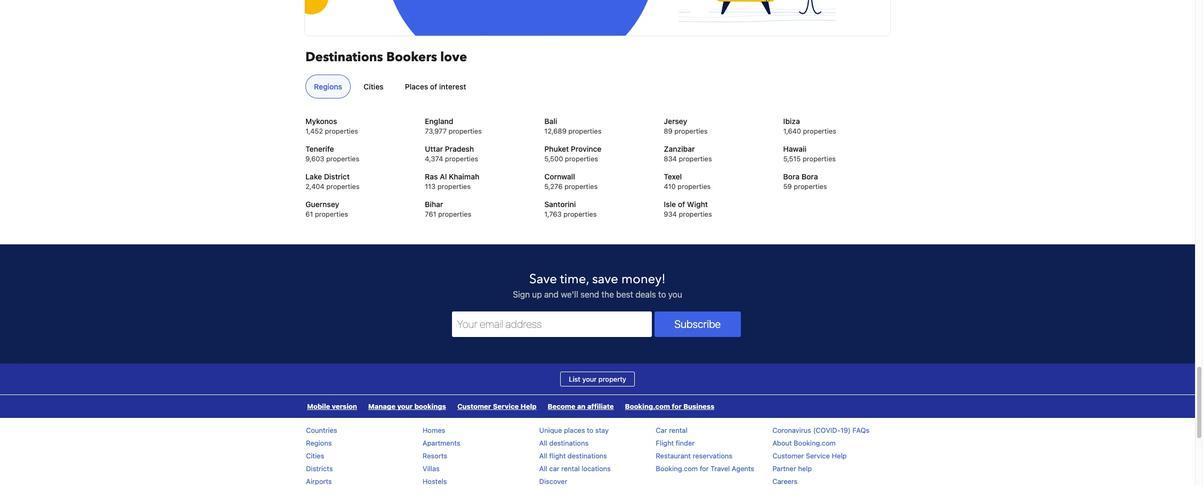 Task type: describe. For each thing, give the bounding box(es) containing it.
apartments
[[423, 440, 461, 448]]

places
[[405, 82, 428, 91]]

89
[[664, 127, 673, 136]]

4,374
[[425, 155, 443, 163]]

best
[[617, 290, 634, 300]]

2,404
[[306, 183, 325, 191]]

0 vertical spatial for
[[672, 403, 682, 411]]

about booking.com link
[[773, 440, 836, 448]]

properties inside cornwall 5,276 properties
[[565, 183, 598, 191]]

cornwall link
[[545, 172, 651, 183]]

hawaii 5,515 properties
[[784, 145, 836, 163]]

save
[[530, 271, 557, 289]]

1 all from the top
[[540, 440, 548, 448]]

guernsey link
[[306, 200, 412, 210]]

all flight destinations link
[[540, 453, 607, 461]]

jersey 89 properties
[[664, 117, 708, 136]]

bihar
[[425, 200, 443, 209]]

ras al khaimah link
[[425, 172, 532, 183]]

countries link
[[306, 427, 337, 435]]

mykonos link
[[306, 117, 412, 127]]

flight
[[656, 440, 674, 448]]

business
[[684, 403, 715, 411]]

stay
[[596, 427, 609, 435]]

5,276
[[545, 183, 563, 191]]

we'll
[[561, 290, 579, 300]]

send
[[581, 290, 600, 300]]

flight finder link
[[656, 440, 695, 448]]

mobile
[[307, 403, 330, 411]]

manage your bookings
[[369, 403, 446, 411]]

761
[[425, 210, 437, 219]]

interest
[[439, 82, 466, 91]]

restaurant reservations link
[[656, 453, 733, 461]]

homes link
[[423, 427, 446, 435]]

mykonos 1,452 properties
[[306, 117, 358, 136]]

unique
[[540, 427, 562, 435]]

guernsey
[[306, 200, 339, 209]]

villas link
[[423, 465, 440, 474]]

410
[[664, 183, 676, 191]]

0 horizontal spatial service
[[493, 403, 519, 411]]

version
[[332, 403, 357, 411]]

car
[[550, 465, 560, 474]]

texel 410 properties
[[664, 173, 711, 191]]

property
[[599, 376, 627, 384]]

ras al khaimah 113 properties
[[425, 173, 480, 191]]

coronavirus
[[773, 427, 812, 435]]

you
[[669, 290, 683, 300]]

travel
[[711, 465, 730, 474]]

finder
[[676, 440, 695, 448]]

and
[[545, 290, 559, 300]]

all destinations link
[[540, 440, 589, 448]]

hawaii
[[784, 145, 807, 154]]

bali
[[545, 117, 558, 126]]

manage
[[369, 403, 396, 411]]

list
[[569, 376, 581, 384]]

zanzibar
[[664, 145, 695, 154]]

destinations bookers love
[[306, 49, 467, 66]]

car rental flight finder restaurant reservations booking.com for travel agents
[[656, 427, 755, 474]]

booking.com inside car rental flight finder restaurant reservations booking.com for travel agents
[[656, 465, 698, 474]]

to inside unique places to stay all destinations all flight destinations all car rental locations
[[587, 427, 594, 435]]

0 vertical spatial customer
[[458, 403, 491, 411]]

2 all from the top
[[540, 453, 548, 461]]

jersey
[[664, 117, 688, 126]]

car
[[656, 427, 668, 435]]

properties inside bali 12,689 properties
[[569, 127, 602, 136]]

Your email address email field
[[452, 312, 652, 338]]

mykonos
[[306, 117, 337, 126]]

tab list containing regions
[[301, 75, 890, 99]]

113
[[425, 183, 436, 191]]

59
[[784, 183, 792, 191]]

properties inside ras al khaimah 113 properties
[[438, 183, 471, 191]]

sign
[[513, 290, 530, 300]]

navigation inside save time, save money! footer
[[302, 396, 721, 419]]

reservations
[[693, 453, 733, 461]]

regions inside button
[[314, 82, 342, 91]]

regions inside countries regions cities districts
[[306, 440, 332, 448]]

properties inside the bihar 761 properties
[[438, 210, 472, 219]]

save
[[593, 271, 619, 289]]

flight
[[550, 453, 566, 461]]

properties inside 'guernsey 61 properties'
[[315, 210, 348, 219]]

province
[[571, 145, 602, 154]]

places of interest button
[[397, 75, 475, 99]]

isle of wight link
[[664, 200, 771, 210]]

cities inside countries regions cities districts
[[306, 453, 324, 461]]

destinations
[[306, 49, 383, 66]]

khaimah
[[449, 173, 480, 182]]

bookings
[[415, 403, 446, 411]]

your for bookings
[[397, 403, 413, 411]]

regions button
[[306, 75, 351, 99]]



Task type: locate. For each thing, give the bounding box(es) containing it.
booking.com for travel agents link
[[656, 465, 755, 474]]

properties inside "tenerife 9,603 properties"
[[326, 155, 360, 163]]

properties inside santorini 1,763 properties
[[564, 210, 597, 219]]

of for isle
[[678, 200, 686, 209]]

wight
[[688, 200, 708, 209]]

0 horizontal spatial customer service help link
[[452, 396, 542, 419]]

0 vertical spatial to
[[659, 290, 666, 300]]

0 vertical spatial booking.com
[[625, 403, 670, 411]]

phuket
[[545, 145, 569, 154]]

3 all from the top
[[540, 465, 548, 474]]

properties inside england 73,977 properties
[[449, 127, 482, 136]]

1 vertical spatial regions
[[306, 440, 332, 448]]

booking.com up car
[[625, 403, 670, 411]]

1 horizontal spatial for
[[700, 465, 709, 474]]

uttar
[[425, 145, 443, 154]]

properties inside bora bora 59 properties
[[794, 183, 828, 191]]

of inside "button"
[[430, 82, 438, 91]]

customer service help link for become an affiliate
[[452, 396, 542, 419]]

all left flight
[[540, 453, 548, 461]]

destinations up all flight destinations link
[[550, 440, 589, 448]]

1 horizontal spatial service
[[806, 453, 830, 461]]

(covid-
[[814, 427, 841, 435]]

cornwall
[[545, 173, 575, 182]]

2 vertical spatial all
[[540, 465, 548, 474]]

list your property link
[[561, 373, 635, 387]]

0 horizontal spatial bora
[[784, 173, 800, 182]]

properties down jersey
[[675, 127, 708, 136]]

locations
[[582, 465, 611, 474]]

0 horizontal spatial your
[[397, 403, 413, 411]]

2 bora from the left
[[802, 173, 818, 182]]

properties inside the hawaii 5,515 properties
[[803, 155, 836, 163]]

properties down khaimah
[[438, 183, 471, 191]]

cities inside button
[[364, 82, 384, 91]]

bali 12,689 properties
[[545, 117, 602, 136]]

homes apartments resorts villas
[[423, 427, 461, 474]]

0 horizontal spatial customer
[[458, 403, 491, 411]]

isle of wight 934 properties
[[664, 200, 712, 219]]

1 vertical spatial your
[[397, 403, 413, 411]]

subscribe button
[[655, 312, 741, 338]]

cities down regions link
[[306, 453, 324, 461]]

your right manage
[[397, 403, 413, 411]]

bora bora 59 properties
[[784, 173, 828, 191]]

1 vertical spatial of
[[678, 200, 686, 209]]

to left you
[[659, 290, 666, 300]]

the
[[602, 290, 614, 300]]

1 horizontal spatial of
[[678, 200, 686, 209]]

to left stay
[[587, 427, 594, 435]]

0 vertical spatial cities
[[364, 82, 384, 91]]

0 vertical spatial customer service help link
[[452, 396, 542, 419]]

countries
[[306, 427, 337, 435]]

regions down the countries
[[306, 440, 332, 448]]

73,977
[[425, 127, 447, 136]]

uttar pradesh 4,374 properties
[[425, 145, 479, 163]]

0 vertical spatial rental
[[670, 427, 688, 435]]

customer service help link for partner help
[[773, 453, 847, 461]]

to inside save time, save money! sign up and we'll send the best deals to you
[[659, 290, 666, 300]]

regions down destinations
[[314, 82, 342, 91]]

properties inside the zanzibar 834 properties
[[679, 155, 712, 163]]

1 vertical spatial booking.com
[[794, 440, 836, 448]]

1 vertical spatial for
[[700, 465, 709, 474]]

cornwall 5,276 properties
[[545, 173, 598, 191]]

0 vertical spatial of
[[430, 82, 438, 91]]

homes
[[423, 427, 446, 435]]

uttar pradesh link
[[425, 144, 532, 155]]

of right isle
[[678, 200, 686, 209]]

12,689
[[545, 127, 567, 136]]

texel
[[664, 173, 682, 182]]

properties inside texel 410 properties
[[678, 183, 711, 191]]

0 horizontal spatial to
[[587, 427, 594, 435]]

texel link
[[664, 172, 771, 183]]

properties inside lake district 2,404 properties
[[327, 183, 360, 191]]

tenerife 9,603 properties
[[306, 145, 360, 163]]

lake district 2,404 properties
[[306, 173, 360, 191]]

1,640
[[784, 127, 802, 136]]

0 vertical spatial help
[[521, 403, 537, 411]]

cities down destinations bookers love at the left top of page
[[364, 82, 384, 91]]

regions
[[314, 82, 342, 91], [306, 440, 332, 448]]

booking.com inside coronavirus (covid-19) faqs about booking.com customer service help partner help
[[794, 440, 836, 448]]

0 vertical spatial regions
[[314, 82, 342, 91]]

save time, save money! footer
[[0, 245, 1196, 486]]

1 vertical spatial customer service help link
[[773, 453, 847, 461]]

0 vertical spatial destinations
[[550, 440, 589, 448]]

money!
[[622, 271, 666, 289]]

properties down zanzibar
[[679, 155, 712, 163]]

19)
[[841, 427, 851, 435]]

rental inside car rental flight finder restaurant reservations booking.com for travel agents
[[670, 427, 688, 435]]

1,763
[[545, 210, 562, 219]]

an
[[578, 403, 586, 411]]

love
[[441, 49, 467, 66]]

all left car
[[540, 465, 548, 474]]

properties down 'wight'
[[679, 210, 712, 219]]

tenerife
[[306, 145, 334, 154]]

customer inside coronavirus (covid-19) faqs about booking.com customer service help partner help
[[773, 453, 804, 461]]

1 vertical spatial all
[[540, 453, 548, 461]]

lake district link
[[306, 172, 412, 183]]

coronavirus (covid-19) faqs about booking.com customer service help partner help
[[773, 427, 870, 474]]

1 vertical spatial cities
[[306, 453, 324, 461]]

properties up district
[[326, 155, 360, 163]]

for left business
[[672, 403, 682, 411]]

2 vertical spatial booking.com
[[656, 465, 698, 474]]

properties up bora bora link
[[803, 155, 836, 163]]

properties down the mykonos
[[325, 127, 358, 136]]

for down reservations
[[700, 465, 709, 474]]

1 horizontal spatial customer
[[773, 453, 804, 461]]

regions link
[[306, 440, 332, 448]]

places
[[564, 427, 585, 435]]

booking.com down restaurant at the bottom right of page
[[656, 465, 698, 474]]

properties up province
[[569, 127, 602, 136]]

for inside car rental flight finder restaurant reservations booking.com for travel agents
[[700, 465, 709, 474]]

service
[[493, 403, 519, 411], [806, 453, 830, 461]]

destinations
[[550, 440, 589, 448], [568, 453, 607, 461]]

0 horizontal spatial of
[[430, 82, 438, 91]]

properties inside mykonos 1,452 properties
[[325, 127, 358, 136]]

1 horizontal spatial rental
[[670, 427, 688, 435]]

subscribe
[[675, 319, 721, 331]]

booking.com for business
[[625, 403, 715, 411]]

rental down all flight destinations link
[[562, 465, 580, 474]]

properties inside jersey 89 properties
[[675, 127, 708, 136]]

time,
[[561, 271, 589, 289]]

become an affiliate
[[548, 403, 614, 411]]

your right list
[[583, 376, 597, 384]]

bali link
[[545, 117, 651, 127]]

properties down the guernsey
[[315, 210, 348, 219]]

all down 'unique' on the bottom of page
[[540, 440, 548, 448]]

partner
[[773, 465, 797, 474]]

properties inside "phuket province 5,500 properties"
[[565, 155, 599, 163]]

1 horizontal spatial your
[[583, 376, 597, 384]]

navigation containing mobile version
[[302, 396, 721, 419]]

5,515
[[784, 155, 801, 163]]

restaurant
[[656, 453, 691, 461]]

properties right 59
[[794, 183, 828, 191]]

all car rental locations link
[[540, 465, 611, 474]]

partner help link
[[773, 465, 812, 474]]

properties down santorini
[[564, 210, 597, 219]]

deals
[[636, 290, 656, 300]]

customer up 'partner'
[[773, 453, 804, 461]]

properties down district
[[327, 183, 360, 191]]

1 horizontal spatial bora
[[802, 173, 818, 182]]

of for places
[[430, 82, 438, 91]]

coronavirus (covid-19) faqs link
[[773, 427, 870, 435]]

affiliate
[[588, 403, 614, 411]]

phuket province 5,500 properties
[[545, 145, 602, 163]]

rental up flight finder link
[[670, 427, 688, 435]]

help left become
[[521, 403, 537, 411]]

properties inside the "uttar pradesh 4,374 properties"
[[445, 155, 479, 163]]

bora up 59
[[784, 173, 800, 182]]

0 horizontal spatial help
[[521, 403, 537, 411]]

ibiza 1,640 properties
[[784, 117, 837, 136]]

1 vertical spatial destinations
[[568, 453, 607, 461]]

0 vertical spatial service
[[493, 403, 519, 411]]

of inside isle of wight 934 properties
[[678, 200, 686, 209]]

al
[[440, 173, 447, 182]]

district
[[324, 173, 350, 182]]

customer right bookings
[[458, 403, 491, 411]]

0 vertical spatial your
[[583, 376, 597, 384]]

0 vertical spatial all
[[540, 440, 548, 448]]

properties inside the ibiza 1,640 properties
[[804, 127, 837, 136]]

isle
[[664, 200, 676, 209]]

zanzibar link
[[664, 144, 771, 155]]

1 vertical spatial to
[[587, 427, 594, 435]]

834
[[664, 155, 677, 163]]

0 horizontal spatial rental
[[562, 465, 580, 474]]

1 vertical spatial rental
[[562, 465, 580, 474]]

1 vertical spatial customer
[[773, 453, 804, 461]]

unique places to stay all destinations all flight destinations all car rental locations
[[540, 427, 611, 474]]

mobile version
[[307, 403, 357, 411]]

manage your bookings link
[[363, 396, 452, 419]]

1 horizontal spatial help
[[832, 453, 847, 461]]

1 horizontal spatial customer service help link
[[773, 453, 847, 461]]

england link
[[425, 117, 532, 127]]

help down 19)
[[832, 453, 847, 461]]

properties up hawaii link
[[804, 127, 837, 136]]

destinations up locations
[[568, 453, 607, 461]]

help inside coronavirus (covid-19) faqs about booking.com customer service help partner help
[[832, 453, 847, 461]]

1 vertical spatial help
[[832, 453, 847, 461]]

1 bora from the left
[[784, 173, 800, 182]]

help inside navigation
[[521, 403, 537, 411]]

apartments link
[[423, 440, 461, 448]]

properties inside isle of wight 934 properties
[[679, 210, 712, 219]]

ibiza link
[[784, 117, 890, 127]]

0 horizontal spatial for
[[672, 403, 682, 411]]

navigation
[[302, 396, 721, 419]]

become
[[548, 403, 576, 411]]

properties down bihar
[[438, 210, 472, 219]]

properties down pradesh
[[445, 155, 479, 163]]

tab list
[[301, 75, 890, 99]]

santorini 1,763 properties
[[545, 200, 597, 219]]

booking.com down coronavirus (covid-19) faqs link
[[794, 440, 836, 448]]

properties down cornwall
[[565, 183, 598, 191]]

rental
[[670, 427, 688, 435], [562, 465, 580, 474]]

of
[[430, 82, 438, 91], [678, 200, 686, 209]]

1 vertical spatial service
[[806, 453, 830, 461]]

bihar 761 properties
[[425, 200, 472, 219]]

properties down province
[[565, 155, 599, 163]]

bora down the hawaii 5,515 properties
[[802, 173, 818, 182]]

1 horizontal spatial cities
[[364, 82, 384, 91]]

your inside 'link'
[[583, 376, 597, 384]]

934
[[664, 210, 677, 219]]

countries regions cities districts
[[306, 427, 337, 474]]

your for property
[[583, 376, 597, 384]]

properties up 'wight'
[[678, 183, 711, 191]]

properties up pradesh
[[449, 127, 482, 136]]

for
[[672, 403, 682, 411], [700, 465, 709, 474]]

of right places
[[430, 82, 438, 91]]

1 horizontal spatial to
[[659, 290, 666, 300]]

ibiza
[[784, 117, 801, 126]]

service inside coronavirus (covid-19) faqs about booking.com customer service help partner help
[[806, 453, 830, 461]]

0 horizontal spatial cities
[[306, 453, 324, 461]]

rental inside unique places to stay all destinations all flight destinations all car rental locations
[[562, 465, 580, 474]]



Task type: vqa. For each thing, say whether or not it's contained in the screenshot.


